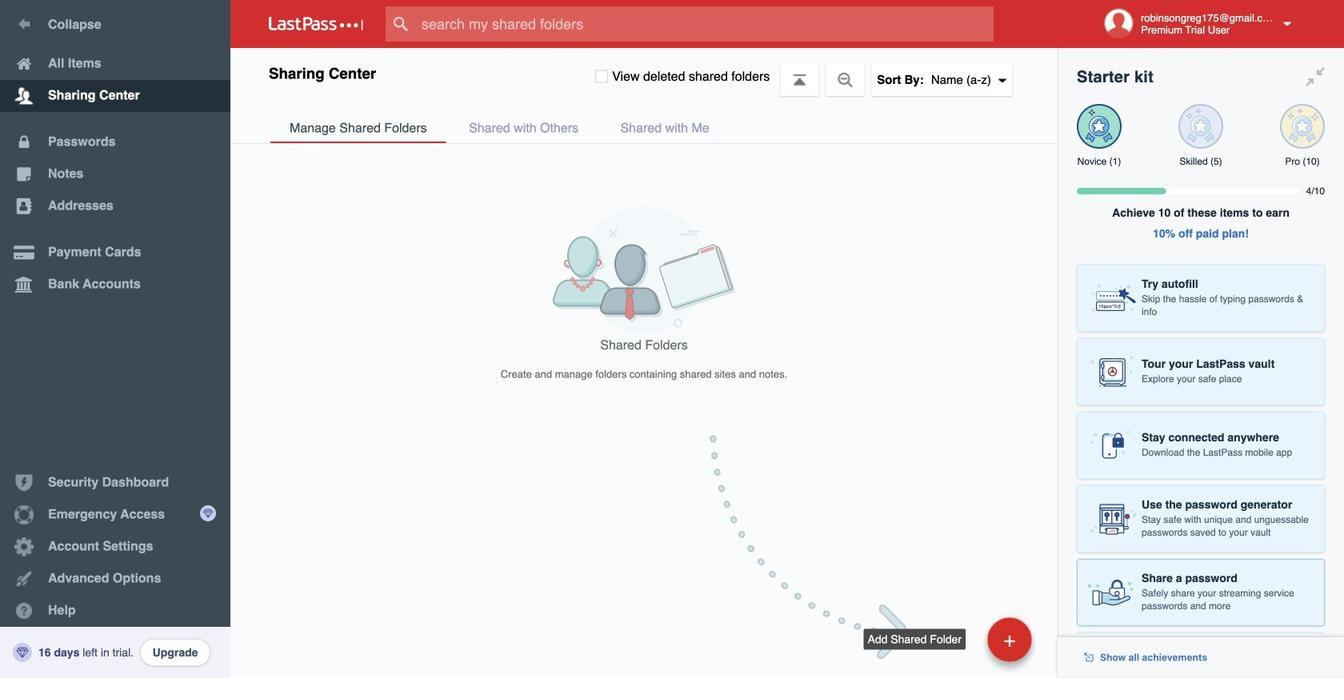 Task type: locate. For each thing, give the bounding box(es) containing it.
Search search field
[[386, 6, 1026, 42]]

new item navigation
[[710, 436, 1058, 679]]

vault options navigation
[[231, 48, 1058, 96]]

main navigation navigation
[[0, 0, 231, 679]]

search my shared folders text field
[[386, 6, 1026, 42]]

lastpass image
[[269, 17, 363, 31]]



Task type: vqa. For each thing, say whether or not it's contained in the screenshot.
vault options NAVIGATION
yes



